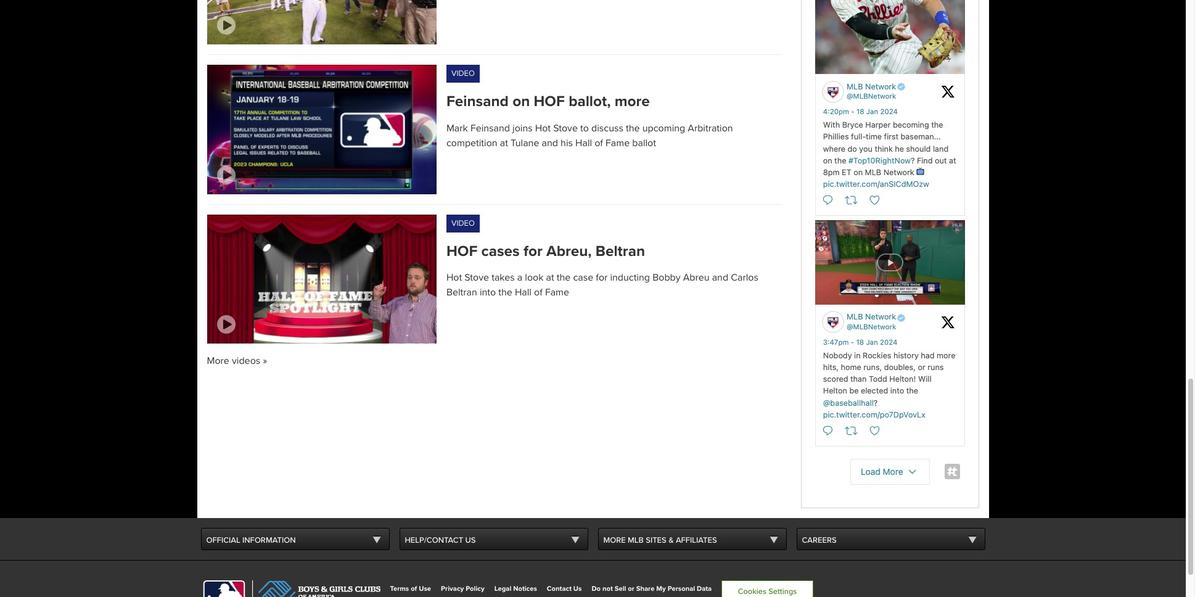 Task type: vqa. For each thing, say whether or not it's contained in the screenshot.
joins
yes



Task type: locate. For each thing, give the bounding box(es) containing it.
1 vertical spatial feinsand
[[471, 122, 510, 134]]

cookies settings button
[[722, 581, 814, 597]]

fame inside hot stove takes a look at the case for inducting bobby abreu and carlos beltran into the hall of fame
[[545, 286, 570, 299]]

hall inside hot stove takes a look at the case for inducting bobby abreu and carlos beltran into the hall of fame
[[515, 286, 532, 299]]

2 vertical spatial the
[[499, 286, 513, 299]]

the left case
[[557, 272, 571, 284]]

0 vertical spatial hot
[[536, 122, 551, 134]]

the down the takes
[[499, 286, 513, 299]]

hof left cases
[[447, 242, 478, 260]]

hall
[[576, 137, 592, 149], [515, 286, 532, 299]]

hot inside mark feinsand joins hot stove to discuss the upcoming arbitration competition at tulane and his hall of fame ballot
[[536, 122, 551, 134]]

2 horizontal spatial the
[[626, 122, 640, 134]]

hot
[[536, 122, 551, 134], [447, 272, 462, 284]]

fame down the hof cases for abreu, beltran
[[545, 286, 570, 299]]

1 video from the top
[[452, 69, 475, 79]]

0 vertical spatial hof
[[534, 93, 565, 111]]

to
[[581, 122, 589, 134]]

feinsand
[[447, 93, 509, 111], [471, 122, 510, 134]]

of down look
[[534, 286, 543, 299]]

1 vertical spatial for
[[596, 272, 608, 284]]

1 vertical spatial video
[[452, 218, 475, 228]]

0 vertical spatial feinsand
[[447, 93, 509, 111]]

for
[[524, 242, 543, 260], [596, 272, 608, 284]]

feinsand inside mark feinsand joins hot stove to discuss the upcoming arbitration competition at tulane and his hall of fame ballot
[[471, 122, 510, 134]]

0 vertical spatial beltran
[[596, 242, 646, 260]]

help/contact us button
[[400, 528, 588, 551]]

feinsand up competition
[[471, 122, 510, 134]]

1 vertical spatial at
[[546, 272, 555, 284]]

1 horizontal spatial hall
[[576, 137, 592, 149]]

0 vertical spatial fame
[[606, 137, 630, 149]]

contact
[[547, 585, 572, 593]]

terms of use link
[[390, 585, 431, 593]]

1 vertical spatial hof
[[447, 242, 478, 260]]

mlb
[[628, 536, 644, 546]]

0 horizontal spatial hof
[[447, 242, 478, 260]]

takes
[[492, 272, 515, 284]]

more
[[604, 536, 626, 546]]

share
[[637, 585, 655, 593]]

feinsand up mark
[[447, 93, 509, 111]]

hall inside mark feinsand joins hot stove to discuss the upcoming arbitration competition at tulane and his hall of fame ballot
[[576, 137, 592, 149]]

1 horizontal spatial of
[[534, 286, 543, 299]]

joins
[[513, 122, 533, 134]]

hot right joins on the top
[[536, 122, 551, 134]]

video for hof
[[452, 218, 475, 228]]

hof
[[534, 93, 565, 111], [447, 242, 478, 260]]

stove
[[554, 122, 578, 134], [465, 272, 489, 284]]

official information button
[[201, 528, 390, 551]]

1 vertical spatial stove
[[465, 272, 489, 284]]

of left use
[[411, 585, 417, 593]]

hot left the takes
[[447, 272, 462, 284]]

2 horizontal spatial of
[[595, 137, 603, 149]]

fame down discuss
[[606, 137, 630, 149]]

0 horizontal spatial beltran
[[447, 286, 478, 299]]

privacy policy
[[441, 585, 485, 593]]

1 horizontal spatial for
[[596, 272, 608, 284]]

fame
[[606, 137, 630, 149], [545, 286, 570, 299]]

look
[[525, 272, 544, 284]]

discuss
[[592, 122, 624, 134]]

of
[[595, 137, 603, 149], [534, 286, 543, 299], [411, 585, 417, 593]]

contact us
[[547, 585, 582, 593]]

0 horizontal spatial at
[[500, 137, 508, 149]]

the
[[626, 122, 640, 134], [557, 272, 571, 284], [499, 286, 513, 299]]

for inside hof cases for abreu, beltran link
[[524, 242, 543, 260]]

1 horizontal spatial hof
[[534, 93, 565, 111]]

data
[[697, 585, 712, 593]]

of inside mark feinsand joins hot stove to discuss the upcoming arbitration competition at tulane and his hall of fame ballot
[[595, 137, 603, 149]]

do not sell or share my personal data cookies settings
[[592, 585, 797, 597]]

0 vertical spatial of
[[595, 137, 603, 149]]

0 horizontal spatial hot
[[447, 272, 462, 284]]

stove up into
[[465, 272, 489, 284]]

hof right on
[[534, 93, 565, 111]]

beltran up 'inducting'
[[596, 242, 646, 260]]

0 vertical spatial the
[[626, 122, 640, 134]]

and inside hot stove takes a look at the case for inducting bobby abreu and carlos beltran into the hall of fame
[[713, 272, 729, 284]]

video for feinsand
[[452, 69, 475, 79]]

hall down a at the top left
[[515, 286, 532, 299]]

at
[[500, 137, 508, 149], [546, 272, 555, 284]]

1 vertical spatial of
[[534, 286, 543, 299]]

use
[[419, 585, 431, 593]]

1 horizontal spatial and
[[713, 272, 729, 284]]

help/contact us
[[405, 536, 476, 546]]

beltran
[[596, 242, 646, 260], [447, 286, 478, 299]]

hall down to
[[576, 137, 592, 149]]

0 horizontal spatial and
[[542, 137, 558, 149]]

us
[[466, 536, 476, 546]]

for up look
[[524, 242, 543, 260]]

into
[[480, 286, 496, 299]]

0 vertical spatial hall
[[576, 137, 592, 149]]

ballot
[[633, 137, 657, 149]]

of down discuss
[[595, 137, 603, 149]]

privacy
[[441, 585, 464, 593]]

help/contact
[[405, 536, 464, 546]]

1 vertical spatial fame
[[545, 286, 570, 299]]

ballot,
[[569, 93, 611, 111]]

0 horizontal spatial stove
[[465, 272, 489, 284]]

at right look
[[546, 272, 555, 284]]

stove inside hot stove takes a look at the case for inducting bobby abreu and carlos beltran into the hall of fame
[[465, 272, 489, 284]]

terms of use
[[390, 585, 431, 593]]

feinsand inside "link"
[[447, 93, 509, 111]]

0 vertical spatial at
[[500, 137, 508, 149]]

1 vertical spatial and
[[713, 272, 729, 284]]

1 horizontal spatial beltran
[[596, 242, 646, 260]]

1 horizontal spatial the
[[557, 272, 571, 284]]

legal
[[495, 585, 512, 593]]

1 horizontal spatial stove
[[554, 122, 578, 134]]

0 vertical spatial and
[[542, 137, 558, 149]]

1 horizontal spatial at
[[546, 272, 555, 284]]

and
[[542, 137, 558, 149], [713, 272, 729, 284]]

more mlb sites & affiliates button
[[598, 528, 787, 551]]

stove inside mark feinsand joins hot stove to discuss the upcoming arbitration competition at tulane and his hall of fame ballot
[[554, 122, 578, 134]]

1 vertical spatial beltran
[[447, 286, 478, 299]]

careers button
[[797, 528, 986, 551]]

0 horizontal spatial fame
[[545, 286, 570, 299]]

cookies
[[739, 587, 767, 597]]

1 vertical spatial hall
[[515, 286, 532, 299]]

upcoming
[[643, 122, 686, 134]]

2 vertical spatial of
[[411, 585, 417, 593]]

1 vertical spatial the
[[557, 272, 571, 284]]

0 vertical spatial stove
[[554, 122, 578, 134]]

0 horizontal spatial for
[[524, 242, 543, 260]]

video
[[452, 69, 475, 79], [452, 218, 475, 228]]

at left 'tulane'
[[500, 137, 508, 149]]

0 vertical spatial video
[[452, 69, 475, 79]]

1 horizontal spatial fame
[[606, 137, 630, 149]]

for right case
[[596, 272, 608, 284]]

bobby
[[653, 272, 681, 284]]

stove up his at the top left of the page
[[554, 122, 578, 134]]

the up ballot
[[626, 122, 640, 134]]

more
[[615, 93, 650, 111]]

legal notices link
[[495, 585, 537, 593]]

beltran left into
[[447, 286, 478, 299]]

0 horizontal spatial the
[[499, 286, 513, 299]]

0 vertical spatial for
[[524, 242, 543, 260]]

abreu,
[[547, 242, 592, 260]]

more videos
[[207, 355, 261, 367]]

and left his at the top left of the page
[[542, 137, 558, 149]]

his
[[561, 137, 573, 149]]

a
[[518, 272, 523, 284]]

us
[[574, 585, 582, 593]]

1 horizontal spatial hot
[[536, 122, 551, 134]]

at inside mark feinsand joins hot stove to discuss the upcoming arbitration competition at tulane and his hall of fame ballot
[[500, 137, 508, 149]]

2 video from the top
[[452, 218, 475, 228]]

1 vertical spatial hot
[[447, 272, 462, 284]]

0 horizontal spatial hall
[[515, 286, 532, 299]]

and right abreu
[[713, 272, 729, 284]]



Task type: describe. For each thing, give the bounding box(es) containing it.
more videos link
[[207, 355, 267, 367]]

the inside mark feinsand joins hot stove to discuss the upcoming arbitration competition at tulane and his hall of fame ballot
[[626, 122, 640, 134]]

terms
[[390, 585, 409, 593]]

notices
[[514, 585, 537, 593]]

hot inside hot stove takes a look at the case for inducting bobby abreu and carlos beltran into the hall of fame
[[447, 272, 462, 284]]

videos
[[232, 355, 261, 367]]

policy
[[466, 585, 485, 593]]

settings
[[769, 587, 797, 597]]

beltran inside hot stove takes a look at the case for inducting bobby abreu and carlos beltran into the hall of fame
[[447, 286, 478, 299]]

of inside hot stove takes a look at the case for inducting bobby abreu and carlos beltran into the hall of fame
[[534, 286, 543, 299]]

my
[[657, 585, 666, 593]]

mark feinsand joins hot stove to discuss the upcoming arbitration competition at tulane and his hall of fame ballot
[[447, 122, 734, 149]]

feinsand on hof ballot, more link
[[447, 93, 782, 111]]

abreu
[[684, 272, 710, 284]]

mlb.com image
[[201, 581, 247, 597]]

inducting
[[611, 272, 650, 284]]

hof inside "link"
[[534, 93, 565, 111]]

tulane
[[511, 137, 540, 149]]

fame inside mark feinsand joins hot stove to discuss the upcoming arbitration competition at tulane and his hall of fame ballot
[[606, 137, 630, 149]]

official information
[[206, 536, 296, 546]]

personal
[[668, 585, 696, 593]]

cases
[[482, 242, 520, 260]]

case
[[574, 272, 594, 284]]

0 horizontal spatial of
[[411, 585, 417, 593]]

do not sell or share my personal data link
[[592, 585, 712, 593]]

more mlb sites & affiliates
[[604, 536, 718, 546]]

or
[[628, 585, 635, 593]]

carlos
[[731, 272, 759, 284]]

sell
[[615, 585, 627, 593]]

beltran inside hof cases for abreu, beltran link
[[596, 242, 646, 260]]

feinsand on hof ballot, more
[[447, 93, 650, 111]]

information
[[243, 536, 296, 546]]

legal notices
[[495, 585, 537, 593]]

sites
[[646, 536, 667, 546]]

and inside mark feinsand joins hot stove to discuss the upcoming arbitration competition at tulane and his hall of fame ballot
[[542, 137, 558, 149]]

competition
[[447, 137, 498, 149]]

hof cases for abreu, beltran link
[[447, 242, 782, 260]]

&
[[669, 536, 674, 546]]

more
[[207, 355, 229, 367]]

not
[[603, 585, 613, 593]]

careers
[[803, 536, 837, 546]]

contact us link
[[547, 585, 582, 593]]

do
[[592, 585, 601, 593]]

privacy policy link
[[441, 585, 485, 593]]

for inside hot stove takes a look at the case for inducting bobby abreu and carlos beltran into the hall of fame
[[596, 272, 608, 284]]

mark
[[447, 122, 468, 134]]

official
[[206, 536, 240, 546]]

at inside hot stove takes a look at the case for inducting bobby abreu and carlos beltran into the hall of fame
[[546, 272, 555, 284]]

on
[[513, 93, 530, 111]]

hof cases for abreu, beltran
[[447, 242, 646, 260]]

hot stove takes a look at the case for inducting bobby abreu and carlos beltran into the hall of fame
[[447, 272, 759, 299]]

arbitration
[[688, 122, 734, 134]]

boys and girls club of america image
[[252, 581, 380, 597]]

affiliates
[[676, 536, 718, 546]]



